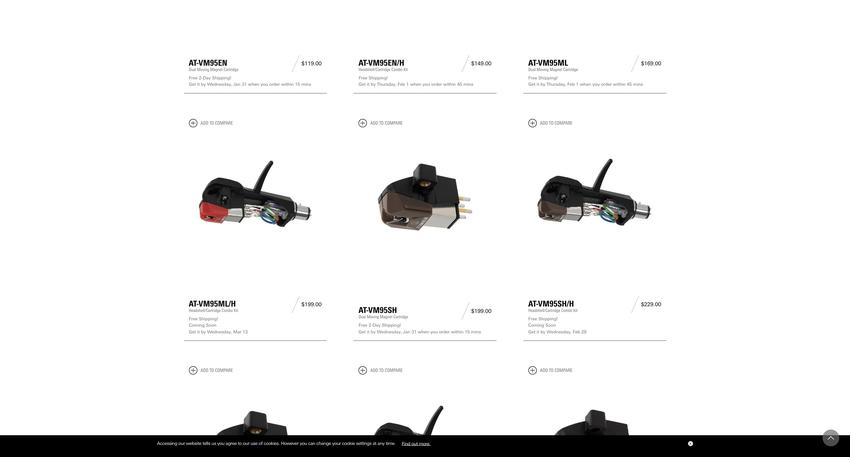 Task type: vqa. For each thing, say whether or not it's contained in the screenshot.
middle Cartridge
yes



Task type: describe. For each thing, give the bounding box(es) containing it.
wednesday, inside "free shipping! coming soon get it by wednesday, mar 13"
[[207, 329, 232, 334]]

add to compare button for at vm95sp image
[[189, 367, 233, 375]]

add for add to compare button related to at vm95sp/h image
[[370, 368, 378, 374]]

dual for at-vm95en
[[189, 67, 196, 72]]

get down "at-vm95en dual moving magnet cartridge"
[[189, 82, 196, 87]]

wednesday, down at-vm95sh dual moving magnet cartridge
[[377, 329, 402, 334]]

at xp3 image
[[529, 380, 662, 457]]

accessing
[[157, 441, 177, 446]]

it down "at-vm95en dual moving magnet cartridge"
[[197, 82, 200, 87]]

add to compare button for at vm95ml/h image
[[189, 119, 233, 127]]

kit for vm95sh/h
[[574, 308, 578, 313]]

at- for vm95en
[[189, 58, 199, 68]]

by down "at-vm95en dual moving magnet cartridge"
[[201, 82, 206, 87]]

your
[[332, 441, 341, 446]]

at- for vm95sh/h
[[529, 299, 539, 309]]

vm95sh/h
[[539, 299, 574, 309]]

add to compare button for at vm95sh/h image
[[529, 119, 573, 127]]

0 horizontal spatial free 2 -day shipping! get it by wednesday, jan 31 when you order within 15 mins
[[189, 75, 311, 87]]

by down at-vm95sh dual moving magnet cartridge
[[371, 329, 376, 334]]

cookie
[[342, 441, 355, 446]]

shipping! inside free shipping! coming soon get it by wednesday, feb 28
[[539, 316, 558, 321]]

0 horizontal spatial -
[[201, 75, 203, 80]]

add to compare for add to compare button corresponding to at vm95sh image
[[370, 120, 403, 126]]

$169.00
[[641, 60, 662, 67]]

add to compare for add to compare button corresponding to at vm95sp image
[[201, 368, 233, 374]]

headshell/cartridge for vm95sh/h
[[529, 308, 560, 313]]

free inside "free shipping! coming soon get it by wednesday, mar 13"
[[189, 316, 198, 321]]

to for add to compare button corresponding to at xp3 image
[[549, 368, 554, 374]]

combo for vm95en/h
[[392, 67, 403, 72]]

divider line image for at-vm95ml
[[630, 55, 641, 72]]

add to compare button for at vm95sh image
[[359, 119, 403, 127]]

compare for add to compare button corresponding to at vm95sp image
[[215, 368, 233, 374]]

cartridge for vm95ml
[[563, 67, 578, 72]]

add to compare for add to compare button related to at vm95sp/h image
[[370, 368, 403, 374]]

shipping! down at-vm95sh dual moving magnet cartridge
[[382, 323, 401, 328]]

add for add to compare button related to at vm95sh/h image
[[540, 120, 548, 126]]

it down at-vm95en/h headshell/cartridge combo kit
[[367, 82, 370, 87]]

thursday, for vm95ml
[[547, 82, 566, 87]]

at- for vm95sh
[[359, 305, 369, 315]]

divider line image for at-vm95en/h
[[460, 55, 471, 72]]

of
[[259, 441, 263, 446]]

it inside free shipping! coming soon get it by wednesday, feb 28
[[537, 329, 539, 334]]

at-vm95ml dual moving magnet cartridge
[[529, 58, 578, 72]]

at vm95sp/h image
[[359, 380, 492, 457]]

it down at-vm95ml dual moving magnet cartridge
[[537, 82, 539, 87]]

divider line image for at-vm95sh
[[460, 303, 471, 320]]

find
[[402, 441, 410, 446]]

out
[[412, 441, 418, 446]]

wednesday, down "at-vm95en dual moving magnet cartridge"
[[207, 82, 232, 87]]

by inside "free shipping! coming soon get it by wednesday, mar 13"
[[201, 329, 206, 334]]

thursday, for vm95en/h
[[377, 82, 397, 87]]

45 for at-vm95ml
[[627, 82, 632, 87]]

add for at vm95ml/h image's add to compare button
[[201, 120, 208, 126]]

mar
[[233, 329, 242, 334]]

1 for vm95en/h
[[406, 82, 409, 87]]

to for add to compare button related to at vm95sh/h image
[[549, 120, 554, 126]]

at-vm95en dual moving magnet cartridge
[[189, 58, 239, 72]]

by down at-vm95ml dual moving magnet cartridge
[[541, 82, 546, 87]]

free down at-vm95sh dual moving magnet cartridge
[[359, 323, 368, 328]]

time.
[[386, 441, 396, 446]]

shipping! down "at-vm95en dual moving magnet cartridge"
[[212, 75, 231, 80]]

arrow up image
[[828, 435, 834, 441]]

kit for vm95en/h
[[404, 67, 408, 72]]

free inside free shipping! coming soon get it by wednesday, feb 28
[[529, 316, 537, 321]]

at-vm95sh/h headshell/cartridge combo kit
[[529, 299, 578, 313]]

shipping! down at-vm95ml dual moving magnet cartridge
[[539, 75, 558, 80]]

at-vm95ml/h headshell/cartridge combo kit
[[189, 299, 238, 313]]

soon for vm95sh/h
[[546, 323, 556, 328]]

13
[[243, 329, 248, 334]]

magnet for vm95ml
[[550, 67, 562, 72]]

free shipping! get it by thursday, feb 1 when you order within 45 mins for vm95en/h
[[359, 75, 473, 87]]

1 our from the left
[[178, 441, 185, 446]]

free shipping! coming soon get it by wednesday, feb 28
[[529, 316, 587, 334]]

at- for vm95en/h
[[359, 58, 369, 68]]

1 horizontal spatial day
[[373, 323, 381, 328]]

free down at-vm95ml dual moving magnet cartridge
[[529, 75, 537, 80]]

compare for add to compare button corresponding to at vm95sh image
[[385, 120, 403, 126]]

at-vm95en/h headshell/cartridge combo kit
[[359, 58, 408, 72]]

$229.00
[[641, 301, 662, 308]]

vm95ml
[[539, 58, 568, 68]]

1 vertical spatial 2
[[369, 323, 371, 328]]

divider line image for at-vm95en
[[290, 55, 302, 72]]

free down at-vm95en/h headshell/cartridge combo kit
[[359, 75, 368, 80]]

add for add to compare button corresponding to at xp3 image
[[540, 368, 548, 374]]

compare for at vm95ml/h image's add to compare button
[[215, 120, 233, 126]]

website
[[186, 441, 201, 446]]

feb for at-vm95en/h
[[398, 82, 405, 87]]

at vm95sp image
[[189, 380, 322, 457]]

coming for vm95ml/h
[[189, 323, 205, 328]]

can
[[308, 441, 315, 446]]

combo for vm95ml/h
[[222, 308, 233, 313]]

find out more.
[[402, 441, 431, 446]]

1 horizontal spatial 31
[[412, 329, 417, 334]]



Task type: locate. For each thing, give the bounding box(es) containing it.
0 horizontal spatial 45
[[457, 82, 462, 87]]

agree
[[226, 441, 237, 446]]

headshell/cartridge for vm95ml/h
[[189, 308, 221, 313]]

at- for vm95ml/h
[[189, 299, 199, 309]]

add for add to compare button corresponding to at vm95sp image
[[201, 368, 208, 374]]

feb inside free shipping! coming soon get it by wednesday, feb 28
[[573, 329, 580, 334]]

$199.00
[[302, 301, 322, 308], [471, 308, 492, 314]]

wednesday, left the 28
[[547, 329, 572, 334]]

wednesday, left mar
[[207, 329, 232, 334]]

$199.00 for vm95ml/h
[[302, 301, 322, 308]]

our left use
[[243, 441, 250, 446]]

dual inside at-vm95ml dual moving magnet cartridge
[[529, 67, 536, 72]]

31
[[242, 82, 247, 87], [412, 329, 417, 334]]

magnet for vm95sh
[[380, 315, 393, 320]]

mins
[[301, 82, 311, 87], [464, 82, 473, 87], [633, 82, 643, 87], [471, 329, 481, 334]]

shipping! inside "free shipping! coming soon get it by wednesday, mar 13"
[[199, 316, 218, 321]]

1 horizontal spatial 45
[[627, 82, 632, 87]]

dual for at-vm95ml
[[529, 67, 536, 72]]

2 horizontal spatial magnet
[[550, 67, 562, 72]]

1 horizontal spatial cartridge
[[394, 315, 408, 320]]

cookies.
[[264, 441, 280, 446]]

add to compare button
[[189, 119, 233, 127], [359, 119, 403, 127], [529, 119, 573, 127], [189, 367, 233, 375], [359, 367, 403, 375], [529, 367, 573, 375]]

add for add to compare button corresponding to at vm95sh image
[[370, 120, 378, 126]]

1 vertical spatial 15
[[465, 329, 470, 334]]

coming down at-vm95sh/h headshell/cartridge combo kit in the right of the page
[[529, 323, 544, 328]]

1 horizontal spatial our
[[243, 441, 250, 446]]

jan down "at-vm95en dual moving magnet cartridge"
[[233, 82, 241, 87]]

use
[[251, 441, 258, 446]]

1 1 from the left
[[406, 82, 409, 87]]

at- inside "at-vm95ml/h headshell/cartridge combo kit"
[[189, 299, 199, 309]]

coming down "at-vm95ml/h headshell/cartridge combo kit"
[[189, 323, 205, 328]]

soon down "at-vm95ml/h headshell/cartridge combo kit"
[[206, 323, 216, 328]]

thursday, down at-vm95ml dual moving magnet cartridge
[[547, 82, 566, 87]]

get inside free shipping! coming soon get it by wednesday, feb 28
[[529, 329, 536, 334]]

free shipping! get it by thursday, feb 1 when you order within 45 mins
[[359, 75, 473, 87], [529, 75, 643, 87]]

45
[[457, 82, 462, 87], [627, 82, 632, 87]]

1 horizontal spatial thursday,
[[547, 82, 566, 87]]

it down "at-vm95ml/h headshell/cartridge combo kit"
[[197, 329, 200, 334]]

moving for vm95sh
[[367, 315, 379, 320]]

divider line image
[[290, 55, 302, 72], [460, 55, 471, 72], [630, 55, 641, 72], [290, 296, 302, 313], [630, 296, 641, 313], [460, 303, 471, 320]]

wednesday, inside free shipping! coming soon get it by wednesday, feb 28
[[547, 329, 572, 334]]

1 horizontal spatial soon
[[546, 323, 556, 328]]

settings
[[356, 441, 372, 446]]

0 vertical spatial 2
[[199, 75, 201, 80]]

2 our from the left
[[243, 441, 250, 446]]

combo inside at-vm95en/h headshell/cartridge combo kit
[[392, 67, 403, 72]]

1 horizontal spatial free 2 -day shipping! get it by wednesday, jan 31 when you order within 15 mins
[[359, 323, 481, 334]]

our left website
[[178, 441, 185, 446]]

1 horizontal spatial 2
[[369, 323, 371, 328]]

to for add to compare button corresponding to at vm95sh image
[[379, 120, 384, 126]]

divider line image for at-vm95ml/h
[[290, 296, 302, 313]]

1 horizontal spatial -
[[371, 323, 373, 328]]

moving for vm95ml
[[537, 67, 549, 72]]

free down at-vm95sh/h headshell/cartridge combo kit in the right of the page
[[529, 316, 537, 321]]

$119.00
[[302, 60, 322, 67]]

headshell/cartridge for vm95en/h
[[359, 67, 391, 72]]

kit inside at-vm95en/h headshell/cartridge combo kit
[[404, 67, 408, 72]]

coming
[[189, 323, 205, 328], [529, 323, 544, 328]]

0 horizontal spatial magnet
[[210, 67, 223, 72]]

soon for vm95ml/h
[[206, 323, 216, 328]]

us
[[212, 441, 216, 446]]

0 horizontal spatial coming
[[189, 323, 205, 328]]

1 horizontal spatial headshell/cartridge
[[359, 67, 391, 72]]

2 horizontal spatial combo
[[561, 308, 573, 313]]

0 horizontal spatial free shipping! get it by thursday, feb 1 when you order within 45 mins
[[359, 75, 473, 87]]

get down at-vm95sh/h headshell/cartridge combo kit in the right of the page
[[529, 329, 536, 334]]

soon inside free shipping! coming soon get it by wednesday, feb 28
[[546, 323, 556, 328]]

1 for vm95ml
[[576, 82, 579, 87]]

0 vertical spatial 31
[[242, 82, 247, 87]]

0 horizontal spatial $199.00
[[302, 301, 322, 308]]

1 vertical spatial free 2 -day shipping! get it by wednesday, jan 31 when you order within 15 mins
[[359, 323, 481, 334]]

however
[[281, 441, 299, 446]]

get inside "free shipping! coming soon get it by wednesday, mar 13"
[[189, 329, 196, 334]]

get down at-vm95en/h headshell/cartridge combo kit
[[359, 82, 366, 87]]

feb down vm95en/h
[[398, 82, 405, 87]]

it
[[197, 82, 200, 87], [367, 82, 370, 87], [537, 82, 539, 87], [197, 329, 200, 334], [367, 329, 370, 334], [537, 329, 539, 334]]

when
[[248, 82, 259, 87], [410, 82, 422, 87], [580, 82, 591, 87], [418, 329, 429, 334]]

kit inside at-vm95sh/h headshell/cartridge combo kit
[[574, 308, 578, 313]]

to for add to compare button related to at vm95sp/h image
[[379, 368, 384, 374]]

1 soon from the left
[[206, 323, 216, 328]]

vm95en/h
[[369, 58, 404, 68]]

get down "at-vm95ml/h headshell/cartridge combo kit"
[[189, 329, 196, 334]]

at vm95sh image
[[359, 133, 492, 266]]

0 vertical spatial jan
[[233, 82, 241, 87]]

1 coming from the left
[[189, 323, 205, 328]]

compare
[[215, 120, 233, 126], [385, 120, 403, 126], [555, 120, 573, 126], [215, 368, 233, 374], [385, 368, 403, 374], [555, 368, 573, 374]]

1 horizontal spatial combo
[[392, 67, 403, 72]]

it down at-vm95sh dual moving magnet cartridge
[[367, 329, 370, 334]]

day down at-vm95sh dual moving magnet cartridge
[[373, 323, 381, 328]]

at vm95ml/h image
[[189, 133, 322, 266]]

vm95sh
[[369, 305, 397, 315]]

moving inside "at-vm95en dual moving magnet cartridge"
[[197, 67, 209, 72]]

2 45 from the left
[[627, 82, 632, 87]]

1 45 from the left
[[457, 82, 462, 87]]

magnet inside "at-vm95en dual moving magnet cartridge"
[[210, 67, 223, 72]]

free
[[189, 75, 198, 80], [359, 75, 368, 80], [529, 75, 537, 80], [189, 316, 198, 321], [529, 316, 537, 321], [359, 323, 368, 328]]

2 horizontal spatial dual
[[529, 67, 536, 72]]

combo for vm95sh/h
[[561, 308, 573, 313]]

magnet inside at-vm95ml dual moving magnet cartridge
[[550, 67, 562, 72]]

at- inside "at-vm95en dual moving magnet cartridge"
[[189, 58, 199, 68]]

1 horizontal spatial moving
[[367, 315, 379, 320]]

add
[[201, 120, 208, 126], [370, 120, 378, 126], [540, 120, 548, 126], [201, 368, 208, 374], [370, 368, 378, 374], [540, 368, 548, 374]]

0 horizontal spatial soon
[[206, 323, 216, 328]]

add to compare for add to compare button corresponding to at xp3 image
[[540, 368, 573, 374]]

2 coming from the left
[[529, 323, 544, 328]]

headshell/cartridge inside at-vm95en/h headshell/cartridge combo kit
[[359, 67, 391, 72]]

1 horizontal spatial 15
[[465, 329, 470, 334]]

by
[[201, 82, 206, 87], [371, 82, 376, 87], [541, 82, 546, 87], [201, 329, 206, 334], [371, 329, 376, 334], [541, 329, 546, 334]]

combo
[[392, 67, 403, 72], [222, 308, 233, 313], [561, 308, 573, 313]]

free 2 -day shipping! get it by wednesday, jan 31 when you order within 15 mins
[[189, 75, 311, 87], [359, 323, 481, 334]]

2 horizontal spatial kit
[[574, 308, 578, 313]]

1 horizontal spatial $199.00
[[471, 308, 492, 314]]

0 horizontal spatial day
[[203, 75, 211, 80]]

headshell/cartridge
[[359, 67, 391, 72], [189, 308, 221, 313], [529, 308, 560, 313]]

2 free shipping! get it by thursday, feb 1 when you order within 45 mins from the left
[[529, 75, 643, 87]]

1 horizontal spatial coming
[[529, 323, 544, 328]]

free shipping! get it by thursday, feb 1 when you order within 45 mins for vm95ml
[[529, 75, 643, 87]]

free down "at-vm95ml/h headshell/cartridge combo kit"
[[189, 316, 198, 321]]

jan
[[233, 82, 241, 87], [403, 329, 410, 334]]

tells
[[203, 441, 210, 446]]

$199.00 for vm95sh
[[471, 308, 492, 314]]

coming for vm95sh/h
[[529, 323, 544, 328]]

- down at-vm95sh dual moving magnet cartridge
[[371, 323, 373, 328]]

dual left vm95ml
[[529, 67, 536, 72]]

order
[[269, 82, 280, 87], [431, 82, 442, 87], [601, 82, 612, 87], [439, 329, 450, 334]]

1 horizontal spatial magnet
[[380, 315, 393, 320]]

feb down at-vm95ml dual moving magnet cartridge
[[568, 82, 575, 87]]

0 horizontal spatial kit
[[234, 308, 238, 313]]

kit for vm95ml/h
[[234, 308, 238, 313]]

2 1 from the left
[[576, 82, 579, 87]]

cartridge for vm95en
[[224, 67, 239, 72]]

by down at-vm95sh/h headshell/cartridge combo kit in the right of the page
[[541, 329, 546, 334]]

2 horizontal spatial cartridge
[[563, 67, 578, 72]]

cartridge inside at-vm95ml dual moving magnet cartridge
[[563, 67, 578, 72]]

at-vm95sh dual moving magnet cartridge
[[359, 305, 408, 320]]

soon down at-vm95sh/h headshell/cartridge combo kit in the right of the page
[[546, 323, 556, 328]]

1 horizontal spatial dual
[[359, 315, 366, 320]]

moving for vm95en
[[197, 67, 209, 72]]

cartridge inside "at-vm95en dual moving magnet cartridge"
[[224, 67, 239, 72]]

0 horizontal spatial dual
[[189, 67, 196, 72]]

at- inside at-vm95en/h headshell/cartridge combo kit
[[359, 58, 369, 68]]

1 vertical spatial -
[[371, 323, 373, 328]]

combo inside at-vm95sh/h headshell/cartridge combo kit
[[561, 308, 573, 313]]

0 horizontal spatial 15
[[295, 82, 300, 87]]

thursday, down at-vm95en/h headshell/cartridge combo kit
[[377, 82, 397, 87]]

shipping!
[[212, 75, 231, 80], [369, 75, 388, 80], [539, 75, 558, 80], [199, 316, 218, 321], [539, 316, 558, 321], [382, 323, 401, 328]]

feb
[[398, 82, 405, 87], [568, 82, 575, 87], [573, 329, 580, 334]]

our
[[178, 441, 185, 446], [243, 441, 250, 446]]

dual inside "at-vm95en dual moving magnet cartridge"
[[189, 67, 196, 72]]

- down "at-vm95en dual moving magnet cartridge"
[[201, 75, 203, 80]]

2 down "at-vm95en dual moving magnet cartridge"
[[199, 75, 201, 80]]

kit
[[404, 67, 408, 72], [234, 308, 238, 313], [574, 308, 578, 313]]

dual left the "vm95sh"
[[359, 315, 366, 320]]

free down "at-vm95en dual moving magnet cartridge"
[[189, 75, 198, 80]]

kit inside "at-vm95ml/h headshell/cartridge combo kit"
[[234, 308, 238, 313]]

magnet
[[210, 67, 223, 72], [550, 67, 562, 72], [380, 315, 393, 320]]

1 down at-vm95ml dual moving magnet cartridge
[[576, 82, 579, 87]]

magnet inside at-vm95sh dual moving magnet cartridge
[[380, 315, 393, 320]]

day down "at-vm95en dual moving magnet cartridge"
[[203, 75, 211, 80]]

vm95ml/h
[[199, 299, 236, 309]]

headshell/cartridge inside "at-vm95ml/h headshell/cartridge combo kit"
[[189, 308, 221, 313]]

0 vertical spatial day
[[203, 75, 211, 80]]

1 thursday, from the left
[[377, 82, 397, 87]]

any
[[378, 441, 385, 446]]

it inside "free shipping! coming soon get it by wednesday, mar 13"
[[197, 329, 200, 334]]

0 horizontal spatial thursday,
[[377, 82, 397, 87]]

1 horizontal spatial jan
[[403, 329, 410, 334]]

soon inside "free shipping! coming soon get it by wednesday, mar 13"
[[206, 323, 216, 328]]

compare for add to compare button related to at vm95sp/h image
[[385, 368, 403, 374]]

change
[[317, 441, 331, 446]]

2 horizontal spatial moving
[[537, 67, 549, 72]]

dual inside at-vm95sh dual moving magnet cartridge
[[359, 315, 366, 320]]

at
[[373, 441, 377, 446]]

1 free shipping! get it by thursday, feb 1 when you order within 45 mins from the left
[[359, 75, 473, 87]]

2
[[199, 75, 201, 80], [369, 323, 371, 328]]

1 horizontal spatial kit
[[404, 67, 408, 72]]

at- for vm95ml
[[529, 58, 539, 68]]

shipping! down at-vm95sh/h headshell/cartridge combo kit in the right of the page
[[539, 316, 558, 321]]

0 vertical spatial 15
[[295, 82, 300, 87]]

shipping! down at-vm95en/h headshell/cartridge combo kit
[[369, 75, 388, 80]]

0 horizontal spatial cartridge
[[224, 67, 239, 72]]

2 thursday, from the left
[[547, 82, 566, 87]]

jan down at-vm95sh dual moving magnet cartridge
[[403, 329, 410, 334]]

within
[[281, 82, 294, 87], [443, 82, 456, 87], [613, 82, 626, 87], [451, 329, 464, 334]]

0 vertical spatial -
[[201, 75, 203, 80]]

dual left vm95en
[[189, 67, 196, 72]]

2 horizontal spatial headshell/cartridge
[[529, 308, 560, 313]]

1 vertical spatial 31
[[412, 329, 417, 334]]

dual
[[189, 67, 196, 72], [529, 67, 536, 72], [359, 315, 366, 320]]

28
[[582, 329, 587, 334]]

compare for add to compare button corresponding to at xp3 image
[[555, 368, 573, 374]]

add to compare button for at vm95sp/h image
[[359, 367, 403, 375]]

45 for at-vm95en/h
[[457, 82, 462, 87]]

0 horizontal spatial our
[[178, 441, 185, 446]]

1 vertical spatial day
[[373, 323, 381, 328]]

magnet for vm95en
[[210, 67, 223, 72]]

feb left the 28
[[573, 329, 580, 334]]

to for add to compare button corresponding to at vm95sp image
[[209, 368, 214, 374]]

2 down at-vm95sh dual moving magnet cartridge
[[369, 323, 371, 328]]

1 horizontal spatial free shipping! get it by thursday, feb 1 when you order within 45 mins
[[529, 75, 643, 87]]

by down "at-vm95ml/h headshell/cartridge combo kit"
[[201, 329, 206, 334]]

combo inside "at-vm95ml/h headshell/cartridge combo kit"
[[222, 308, 233, 313]]

it down at-vm95sh/h headshell/cartridge combo kit in the right of the page
[[537, 329, 539, 334]]

1 vertical spatial jan
[[403, 329, 410, 334]]

divider line image for at-vm95sh/h
[[630, 296, 641, 313]]

15
[[295, 82, 300, 87], [465, 329, 470, 334]]

coming inside free shipping! coming soon get it by wednesday, feb 28
[[529, 323, 544, 328]]

dual for at-vm95sh
[[359, 315, 366, 320]]

cartridge inside at-vm95sh dual moving magnet cartridge
[[394, 315, 408, 320]]

get down at-vm95sh dual moving magnet cartridge
[[359, 329, 366, 334]]

moving
[[197, 67, 209, 72], [537, 67, 549, 72], [367, 315, 379, 320]]

1 down at-vm95en/h headshell/cartridge combo kit
[[406, 82, 409, 87]]

to
[[209, 120, 214, 126], [379, 120, 384, 126], [549, 120, 554, 126], [209, 368, 214, 374], [379, 368, 384, 374], [549, 368, 554, 374], [238, 441, 242, 446]]

0 vertical spatial free 2 -day shipping! get it by wednesday, jan 31 when you order within 15 mins
[[189, 75, 311, 87]]

you
[[261, 82, 268, 87], [423, 82, 430, 87], [593, 82, 600, 87], [431, 329, 438, 334], [217, 441, 225, 446], [300, 441, 307, 446]]

0 horizontal spatial combo
[[222, 308, 233, 313]]

0 horizontal spatial 1
[[406, 82, 409, 87]]

accessing our website tells us you agree to our use of cookies. however you can change your cookie settings at any time.
[[157, 441, 397, 446]]

0 horizontal spatial 31
[[242, 82, 247, 87]]

compare for add to compare button related to at vm95sh/h image
[[555, 120, 573, 126]]

$149.00
[[471, 60, 492, 67]]

2 soon from the left
[[546, 323, 556, 328]]

1 horizontal spatial 1
[[576, 82, 579, 87]]

add to compare for at vm95ml/h image's add to compare button
[[201, 120, 233, 126]]

vm95en
[[199, 58, 227, 68]]

add to compare
[[201, 120, 233, 126], [370, 120, 403, 126], [540, 120, 573, 126], [201, 368, 233, 374], [370, 368, 403, 374], [540, 368, 573, 374]]

add to compare button for at xp3 image
[[529, 367, 573, 375]]

feb for at-vm95ml
[[568, 82, 575, 87]]

headshell/cartridge inside at-vm95sh/h headshell/cartridge combo kit
[[529, 308, 560, 313]]

moving inside at-vm95ml dual moving magnet cartridge
[[537, 67, 549, 72]]

day
[[203, 75, 211, 80], [373, 323, 381, 328]]

1
[[406, 82, 409, 87], [576, 82, 579, 87]]

0 horizontal spatial moving
[[197, 67, 209, 72]]

0 horizontal spatial headshell/cartridge
[[189, 308, 221, 313]]

at-
[[189, 58, 199, 68], [359, 58, 369, 68], [529, 58, 539, 68], [189, 299, 199, 309], [529, 299, 539, 309], [359, 305, 369, 315]]

soon
[[206, 323, 216, 328], [546, 323, 556, 328]]

more.
[[419, 441, 431, 446]]

add to compare for add to compare button related to at vm95sh/h image
[[540, 120, 573, 126]]

get down at-vm95ml dual moving magnet cartridge
[[529, 82, 536, 87]]

shipping! down "at-vm95ml/h headshell/cartridge combo kit"
[[199, 316, 218, 321]]

by down at-vm95en/h headshell/cartridge combo kit
[[371, 82, 376, 87]]

cross image
[[689, 442, 692, 445]]

at- inside at-vm95sh/h headshell/cartridge combo kit
[[529, 299, 539, 309]]

wednesday,
[[207, 82, 232, 87], [207, 329, 232, 334], [377, 329, 402, 334], [547, 329, 572, 334]]

0 horizontal spatial jan
[[233, 82, 241, 87]]

free shipping! coming soon get it by wednesday, mar 13
[[189, 316, 248, 334]]

find out more. link
[[397, 438, 436, 449]]

at- inside at-vm95sh dual moving magnet cartridge
[[359, 305, 369, 315]]

-
[[201, 75, 203, 80], [371, 323, 373, 328]]

0 horizontal spatial 2
[[199, 75, 201, 80]]

by inside free shipping! coming soon get it by wednesday, feb 28
[[541, 329, 546, 334]]

get
[[189, 82, 196, 87], [359, 82, 366, 87], [529, 82, 536, 87], [189, 329, 196, 334], [359, 329, 366, 334], [529, 329, 536, 334]]

cartridge for vm95sh
[[394, 315, 408, 320]]

at vm95sh/h image
[[529, 133, 662, 266]]

moving inside at-vm95sh dual moving magnet cartridge
[[367, 315, 379, 320]]

coming inside "free shipping! coming soon get it by wednesday, mar 13"
[[189, 323, 205, 328]]

thursday,
[[377, 82, 397, 87], [547, 82, 566, 87]]

to for at vm95ml/h image's add to compare button
[[209, 120, 214, 126]]

at- inside at-vm95ml dual moving magnet cartridge
[[529, 58, 539, 68]]

cartridge
[[224, 67, 239, 72], [563, 67, 578, 72], [394, 315, 408, 320]]



